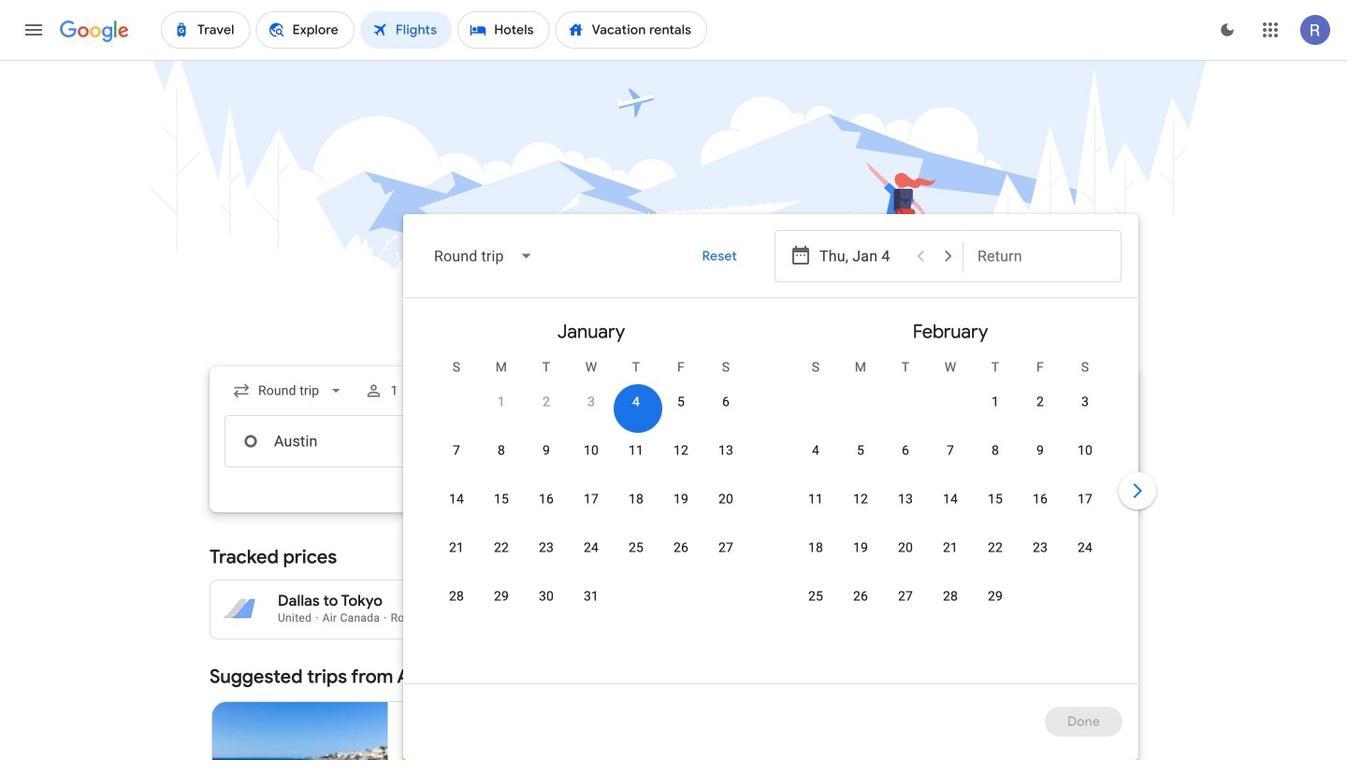 Task type: describe. For each thing, give the bounding box(es) containing it.
mon, feb 12 element
[[853, 490, 868, 509]]

grid inside flight 'search field'
[[412, 306, 1130, 695]]

sat, feb 24 element
[[1078, 539, 1093, 558]]

mon, jan 15 element
[[494, 490, 509, 509]]

tue, jan 16 element
[[539, 490, 554, 509]]

sat, jan 20 element
[[718, 490, 733, 509]]

mon, feb 26 element
[[853, 587, 868, 606]]

tue, jan 2 element
[[543, 393, 550, 412]]

sat, jan 27 element
[[718, 539, 733, 558]]

sun, jan 28 element
[[449, 587, 464, 606]]

tue, feb 27 element
[[898, 587, 913, 606]]

wed, jan 17 element
[[584, 490, 599, 509]]

Return text field
[[978, 416, 1107, 467]]

mon, jan 1 element
[[498, 393, 505, 412]]

456 US dollars text field
[[775, 592, 810, 611]]

fri, feb 23 element
[[1033, 539, 1048, 558]]

Flight search field
[[195, 214, 1160, 761]]

wed, feb 21 element
[[943, 539, 958, 558]]

next image
[[1115, 469, 1160, 514]]

thu, jan 18 element
[[629, 490, 644, 509]]

tracked prices region
[[210, 535, 1138, 640]]

sun, feb 11 element
[[808, 490, 823, 509]]

suggested trips from austin region
[[210, 655, 1138, 761]]

sun, jan 21 element
[[449, 539, 464, 558]]

wed, jan 31 element
[[584, 587, 599, 606]]

wed, feb 28 element
[[943, 587, 958, 606]]

thu, jan 4, departure date. element
[[632, 393, 640, 412]]

fri, jan 12 element
[[674, 442, 689, 460]]

tue, jan 23 element
[[539, 539, 554, 558]]

2 row group from the left
[[771, 306, 1130, 676]]

sat, jan 6 element
[[722, 393, 730, 412]]

thu, feb 22 element
[[988, 539, 1003, 558]]



Task type: vqa. For each thing, say whether or not it's contained in the screenshot.
3227 magazine st, new orleans, la 70115 at top
no



Task type: locate. For each thing, give the bounding box(es) containing it.
wed, jan 3 element
[[587, 393, 595, 412]]

row group
[[412, 306, 771, 676], [771, 306, 1130, 676]]

change appearance image
[[1205, 7, 1250, 52]]

main menu image
[[22, 19, 45, 41]]

None text field
[[225, 415, 488, 468]]

sun, feb 18 element
[[808, 539, 823, 558]]

Return text field
[[978, 231, 1107, 282]]

mon, jan 22 element
[[494, 539, 509, 558]]

tue, jan 30 element
[[539, 587, 554, 606]]

wed, feb 14 element
[[943, 490, 958, 509]]

wed, jan 24 element
[[584, 539, 599, 558]]

thu, jan 25 element
[[629, 539, 644, 558]]

row
[[479, 377, 748, 438], [973, 377, 1108, 433], [434, 433, 748, 486], [793, 433, 1108, 486], [434, 482, 748, 535], [793, 482, 1108, 535], [434, 530, 748, 584], [793, 530, 1108, 584], [434, 579, 614, 632], [793, 579, 1018, 632]]

thu, jan 11 element
[[629, 442, 644, 460]]

thu, feb 29 element
[[988, 587, 1003, 606]]

spirit image
[[403, 757, 418, 761]]

sun, jan 14 element
[[449, 490, 464, 509]]

tue, feb 13 element
[[898, 490, 913, 509]]

grid
[[412, 306, 1130, 695]]

1 departure text field from the top
[[820, 231, 906, 282]]

fri, jan 5 element
[[677, 393, 685, 412]]

3139 US dollars text field
[[455, 592, 498, 611]]

fri, jan 19 element
[[674, 490, 689, 509]]

sun, feb 4 element
[[812, 442, 820, 460]]

sat, jan 13 element
[[718, 442, 733, 460]]

Departure text field
[[820, 231, 906, 282], [820, 416, 949, 467]]

sat, feb 17 element
[[1078, 490, 1093, 509]]

sun, feb 25 element
[[808, 587, 823, 606]]

thu, feb 15 element
[[988, 490, 1003, 509]]

tue, jan 9 element
[[543, 442, 550, 460]]

cell
[[973, 386, 1018, 431], [1018, 386, 1063, 431], [1063, 386, 1108, 431], [883, 435, 928, 480], [928, 435, 973, 480], [973, 435, 1018, 480], [1018, 435, 1063, 480], [1063, 435, 1108, 480]]

sun, jan 7 element
[[453, 442, 460, 460]]

None field
[[419, 234, 549, 279], [225, 374, 353, 408], [419, 234, 549, 279], [225, 374, 353, 408]]

1 vertical spatial departure text field
[[820, 416, 949, 467]]

tue, feb 20 element
[[898, 539, 913, 558]]

0 vertical spatial departure text field
[[820, 231, 906, 282]]

2 departure text field from the top
[[820, 416, 949, 467]]

mon, feb 19 element
[[853, 539, 868, 558]]

wed, jan 10 element
[[584, 442, 599, 460]]

fri, feb 16 element
[[1033, 490, 1048, 509]]

fri, jan 26 element
[[674, 539, 689, 558]]

1 row group from the left
[[412, 306, 771, 676]]

mon, jan 8 element
[[498, 442, 505, 460]]

mon, jan 29 element
[[494, 587, 509, 606]]



